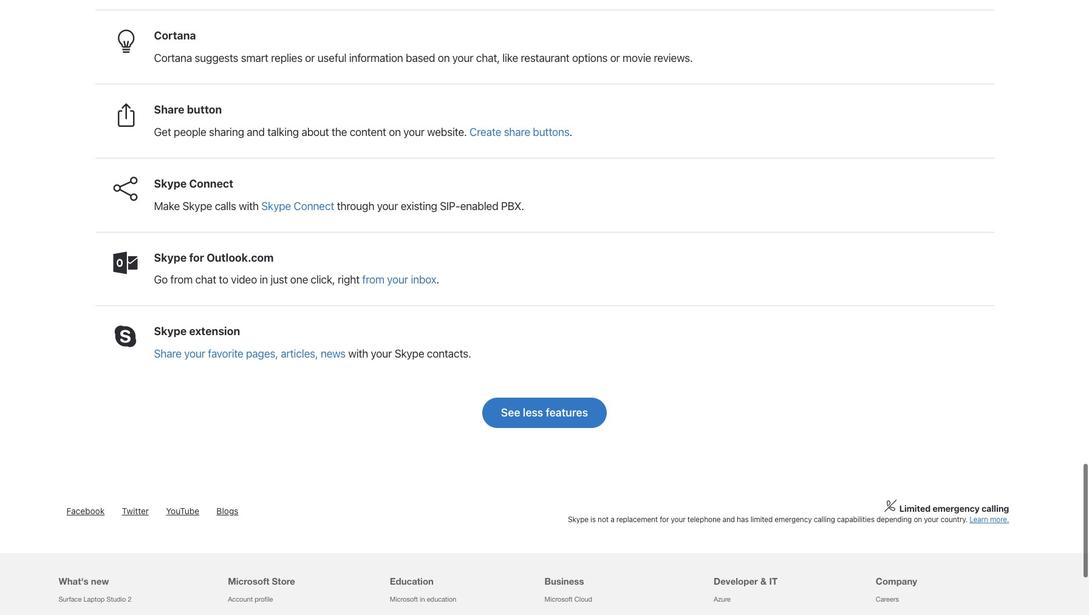 Task type: describe. For each thing, give the bounding box(es) containing it.
on for content
[[389, 126, 401, 138]]

business
[[544, 576, 584, 587]]

website.
[[427, 126, 467, 138]]

smart
[[241, 52, 268, 64]]

see less features button
[[482, 398, 607, 428]]

create share buttons link
[[469, 126, 569, 138]]

your left website.
[[403, 126, 425, 138]]

it
[[769, 576, 777, 587]]

click,
[[311, 274, 335, 286]]

based
[[406, 52, 435, 64]]

microsoft for microsoft in education
[[390, 596, 418, 603]]

your down limited
[[924, 515, 939, 524]]

skype connect
[[154, 177, 233, 190]]

get
[[154, 126, 171, 138]]

your right news
[[371, 348, 392, 360]]

enabled
[[460, 200, 498, 212]]

cortana for cortana suggests smart replies or useful information based on your chat, like restaurant options or movie reviews.
[[154, 52, 192, 64]]

footer resource links element
[[4, 553, 1085, 615]]

to
[[219, 274, 228, 286]]

microsoft store heading
[[228, 553, 375, 590]]

less
[[523, 406, 543, 419]]

articles,
[[281, 348, 318, 360]]

blogs link
[[216, 506, 238, 516]]

microsoft store
[[228, 576, 295, 587]]

sip-
[[440, 200, 460, 212]]

skype up the go on the left top of page
[[154, 251, 187, 264]]

business heading
[[544, 553, 699, 590]]

1 vertical spatial calling
[[814, 515, 835, 524]]

education
[[390, 576, 434, 587]]

learn more. link
[[969, 515, 1009, 524]]

go from chat to video in just one click, right from your inbox .
[[154, 274, 439, 286]]

features
[[546, 406, 588, 419]]

pbx.
[[501, 200, 524, 212]]

1 or from the left
[[305, 52, 315, 64]]

on inside limited emergency calling skype is not a replacement for your telephone and has limited emergency calling capabilities depending on your country. learn more.
[[914, 515, 922, 524]]

developer & it heading
[[714, 553, 861, 590]]

limited
[[750, 515, 773, 524]]

and inside limited emergency calling skype is not a replacement for your telephone and has limited emergency calling capabilities depending on your country. learn more.
[[722, 515, 735, 524]]

studio
[[106, 596, 126, 603]]

see less features
[[501, 406, 588, 419]]

right
[[338, 274, 360, 286]]

favorite
[[208, 348, 243, 360]]

your left existing
[[377, 200, 398, 212]]

the
[[332, 126, 347, 138]]

for inside limited emergency calling skype is not a replacement for your telephone and has limited emergency calling capabilities depending on your country. learn more.
[[660, 515, 669, 524]]

account profile
[[228, 596, 273, 603]]

depending
[[876, 515, 912, 524]]

one
[[290, 274, 308, 286]]

cortana suggests smart replies or useful information based on your chat, like restaurant options or movie reviews.
[[154, 52, 693, 64]]

video
[[231, 274, 257, 286]]

new
[[91, 576, 109, 587]]

your left chat,
[[452, 52, 473, 64]]


[[113, 177, 138, 201]]

content
[[350, 126, 386, 138]]

useful
[[317, 52, 346, 64]]

is
[[590, 515, 596, 524]]

1 from from the left
[[170, 274, 193, 286]]

inbox
[[411, 274, 436, 286]]

0 horizontal spatial .
[[436, 274, 439, 286]]

skype left contacts.
[[395, 348, 424, 360]]

like
[[502, 52, 518, 64]]

skype left extension
[[154, 325, 187, 338]]

0 vertical spatial calling
[[982, 504, 1009, 514]]

your down skype extension
[[184, 348, 205, 360]]

developer & it
[[714, 576, 777, 587]]

account profile link
[[228, 596, 273, 603]]

about
[[301, 126, 329, 138]]

options
[[572, 52, 608, 64]]

skype connect link
[[261, 200, 334, 212]]

movie
[[623, 52, 651, 64]]

limited
[[899, 504, 931, 514]]

microsoft for microsoft cloud
[[544, 596, 573, 603]]

1 vertical spatial connect
[[294, 200, 334, 212]]

2 from from the left
[[362, 274, 384, 286]]

microsoft for microsoft store
[[228, 576, 269, 587]]

twitter link
[[122, 506, 149, 516]]

youtube
[[166, 506, 199, 516]]

what's new heading
[[59, 553, 213, 590]]

make skype calls with skype connect through your existing sip-enabled pbx.
[[154, 200, 524, 212]]

what's
[[59, 576, 88, 587]]

has
[[737, 515, 749, 524]]

surface laptop studio 2
[[59, 596, 131, 603]]

skype inside limited emergency calling skype is not a replacement for your telephone and has limited emergency calling capabilities depending on your country. learn more.
[[568, 515, 588, 524]]

careers
[[876, 596, 899, 603]]

skype extension
[[154, 325, 240, 338]]

company
[[876, 576, 917, 587]]

country.
[[941, 515, 968, 524]]

microsoft in education
[[390, 596, 456, 603]]

skype down skype connect
[[182, 200, 212, 212]]

0 horizontal spatial and
[[247, 126, 265, 138]]

calls
[[215, 200, 236, 212]]

information
[[349, 52, 403, 64]]

skype for outlook.com
[[154, 251, 274, 264]]



Task type: locate. For each thing, give the bounding box(es) containing it.
in
[[260, 274, 268, 286], [420, 596, 425, 603]]

in left education
[[420, 596, 425, 603]]

create
[[469, 126, 501, 138]]

education
[[427, 596, 456, 603]]

2 horizontal spatial on
[[914, 515, 922, 524]]

0 horizontal spatial calling
[[814, 515, 835, 524]]

0 horizontal spatial emergency
[[775, 515, 812, 524]]

cortana left suggests
[[154, 52, 192, 64]]

buttons
[[533, 126, 569, 138]]

or
[[305, 52, 315, 64], [610, 52, 620, 64]]

cortana
[[154, 29, 196, 42], [154, 52, 192, 64]]

restaurant
[[521, 52, 569, 64]]

with
[[239, 200, 259, 212], [348, 348, 368, 360]]

button
[[187, 103, 222, 116]]

more.
[[990, 515, 1009, 524]]

microsoft up 'account profile'
[[228, 576, 269, 587]]

0 vertical spatial with
[[239, 200, 259, 212]]

replacement
[[616, 515, 658, 524]]

and left talking at the left top of the page
[[247, 126, 265, 138]]

skype right calls
[[261, 200, 291, 212]]

in left just
[[260, 274, 268, 286]]

share button
[[154, 103, 222, 116]]

for right the replacement
[[660, 515, 669, 524]]

emergency up 'country.'
[[933, 504, 980, 514]]

emergency
[[933, 504, 980, 514], [775, 515, 812, 524]]

twitter
[[122, 506, 149, 516]]

your left 'inbox'
[[387, 274, 408, 286]]

0 vertical spatial cortana
[[154, 29, 196, 42]]

cortana up suggests
[[154, 29, 196, 42]]

0 vertical spatial on
[[438, 52, 450, 64]]

1 vertical spatial emergency
[[775, 515, 812, 524]]

1 vertical spatial in
[[420, 596, 425, 603]]

on right content
[[389, 126, 401, 138]]

0 horizontal spatial from
[[170, 274, 193, 286]]

azure link
[[714, 596, 731, 603]]

your left telephone
[[671, 515, 685, 524]]

0 horizontal spatial in
[[260, 274, 268, 286]]

1 vertical spatial and
[[722, 515, 735, 524]]

microsoft inside heading
[[228, 576, 269, 587]]

1 vertical spatial cortana
[[154, 52, 192, 64]]


[[113, 103, 138, 127]]

share your favorite pages, articles, news with your skype contacts.
[[154, 348, 471, 360]]

limited emergency calling skype is not a replacement for your telephone and has limited emergency calling capabilities depending on your country. learn more.
[[568, 504, 1009, 524]]

1 share from the top
[[154, 103, 184, 116]]

0 vertical spatial share
[[154, 103, 184, 116]]

1 vertical spatial .
[[436, 274, 439, 286]]

microsoft cloud link
[[544, 596, 592, 603]]

microsoft cloud
[[544, 596, 592, 603]]

1 horizontal spatial calling
[[982, 504, 1009, 514]]

learn
[[969, 515, 988, 524]]

what's new
[[59, 576, 109, 587]]

surface
[[59, 596, 82, 603]]

azure
[[714, 596, 731, 603]]

2 share from the top
[[154, 348, 182, 360]]

connect up calls
[[189, 177, 233, 190]]

with right news
[[348, 348, 368, 360]]

with right calls
[[239, 200, 259, 212]]

contacts.
[[427, 348, 471, 360]]

calling
[[982, 504, 1009, 514], [814, 515, 835, 524]]

skype up make
[[154, 177, 187, 190]]

0 vertical spatial emergency
[[933, 504, 980, 514]]

telephone
[[687, 515, 721, 524]]

microsoft down 'education'
[[390, 596, 418, 603]]

education heading
[[390, 553, 537, 590]]

microsoft in education link
[[390, 596, 456, 603]]

store
[[272, 576, 295, 587]]

calling left capabilities
[[814, 515, 835, 524]]

talking
[[267, 126, 299, 138]]

skype left is
[[568, 515, 588, 524]]

just
[[271, 274, 288, 286]]

existing
[[401, 200, 437, 212]]

capabilities
[[837, 515, 874, 524]]

calling up more.
[[982, 504, 1009, 514]]

sharing
[[209, 126, 244, 138]]

or left the "movie"
[[610, 52, 620, 64]]

cloud
[[574, 596, 592, 603]]

0 vertical spatial and
[[247, 126, 265, 138]]

0 vertical spatial in
[[260, 274, 268, 286]]

on right based
[[438, 52, 450, 64]]

share down skype extension
[[154, 348, 182, 360]]

make
[[154, 200, 180, 212]]

microsoft down business
[[544, 596, 573, 603]]

&
[[760, 576, 767, 587]]

0 vertical spatial for
[[189, 251, 204, 264]]

2 vertical spatial on
[[914, 515, 922, 524]]

1 horizontal spatial and
[[722, 515, 735, 524]]

outlook.com
[[207, 251, 274, 264]]

1 horizontal spatial for
[[660, 515, 669, 524]]

and left has
[[722, 515, 735, 524]]

1 vertical spatial with
[[348, 348, 368, 360]]

1 horizontal spatial microsoft
[[390, 596, 418, 603]]

see
[[501, 406, 520, 419]]

youtube link
[[166, 506, 199, 516]]

1 horizontal spatial connect
[[294, 200, 334, 212]]

for up chat at left
[[189, 251, 204, 264]]

share up get
[[154, 103, 184, 116]]

facebook
[[67, 506, 105, 516]]

for
[[189, 251, 204, 264], [660, 515, 669, 524]]

share
[[504, 126, 530, 138]]

connect
[[189, 177, 233, 190], [294, 200, 334, 212]]

not
[[598, 515, 609, 524]]

0 horizontal spatial or
[[305, 52, 315, 64]]

1 cortana from the top
[[154, 29, 196, 42]]

on down limited
[[914, 515, 922, 524]]

1 horizontal spatial in
[[420, 596, 425, 603]]

0 horizontal spatial microsoft
[[228, 576, 269, 587]]

0 horizontal spatial for
[[189, 251, 204, 264]]

chat,
[[476, 52, 500, 64]]

1 vertical spatial share
[[154, 348, 182, 360]]

careers link
[[876, 596, 899, 603]]

suggests
[[195, 52, 238, 64]]

share your favorite pages, articles, news link
[[154, 348, 346, 360]]

in inside the footer resource links element
[[420, 596, 425, 603]]

developer
[[714, 576, 758, 587]]

on for based
[[438, 52, 450, 64]]

people
[[174, 126, 206, 138]]

skype
[[154, 177, 187, 190], [182, 200, 212, 212], [261, 200, 291, 212], [154, 251, 187, 264], [154, 325, 187, 338], [395, 348, 424, 360], [568, 515, 588, 524]]

2 cortana from the top
[[154, 52, 192, 64]]

0 horizontal spatial with
[[239, 200, 259, 212]]

share for share your favorite pages, articles, news with your skype contacts.
[[154, 348, 182, 360]]

your
[[452, 52, 473, 64], [403, 126, 425, 138], [377, 200, 398, 212], [387, 274, 408, 286], [184, 348, 205, 360], [371, 348, 392, 360], [671, 515, 685, 524], [924, 515, 939, 524]]

1 horizontal spatial .
[[569, 126, 572, 138]]

2 or from the left
[[610, 52, 620, 64]]

2
[[128, 596, 131, 603]]

connect left the through
[[294, 200, 334, 212]]

news
[[321, 348, 346, 360]]

company heading
[[876, 553, 1023, 590]]

reviews.
[[654, 52, 693, 64]]

1 horizontal spatial or
[[610, 52, 620, 64]]

from your inbox link
[[362, 274, 436, 286]]

share for share button
[[154, 103, 184, 116]]

1 vertical spatial for
[[660, 515, 669, 524]]

from right right
[[362, 274, 384, 286]]

0 horizontal spatial connect
[[189, 177, 233, 190]]


[[113, 325, 138, 349]]

get people sharing and talking about the content on your website. create share buttons .
[[154, 126, 572, 138]]

profile
[[255, 596, 273, 603]]

0 vertical spatial connect
[[189, 177, 233, 190]]

0 horizontal spatial on
[[389, 126, 401, 138]]

or left useful on the top left of page
[[305, 52, 315, 64]]

2 horizontal spatial microsoft
[[544, 596, 573, 603]]

from right the go on the left top of page
[[170, 274, 193, 286]]

cortana for cortana
[[154, 29, 196, 42]]

replies
[[271, 52, 302, 64]]

1 horizontal spatial emergency
[[933, 504, 980, 514]]

go
[[154, 274, 168, 286]]

1 vertical spatial on
[[389, 126, 401, 138]]

1 horizontal spatial on
[[438, 52, 450, 64]]

emergency right limited
[[775, 515, 812, 524]]

facebook link
[[67, 506, 105, 516]]

on
[[438, 52, 450, 64], [389, 126, 401, 138], [914, 515, 922, 524]]

0 vertical spatial .
[[569, 126, 572, 138]]


[[113, 251, 138, 275]]

extension
[[189, 325, 240, 338]]

1 horizontal spatial from
[[362, 274, 384, 286]]

1 horizontal spatial with
[[348, 348, 368, 360]]

chat
[[195, 274, 216, 286]]

laptop
[[83, 596, 105, 603]]

account
[[228, 596, 253, 603]]



Task type: vqa. For each thing, say whether or not it's contained in the screenshot.
the conference
no



